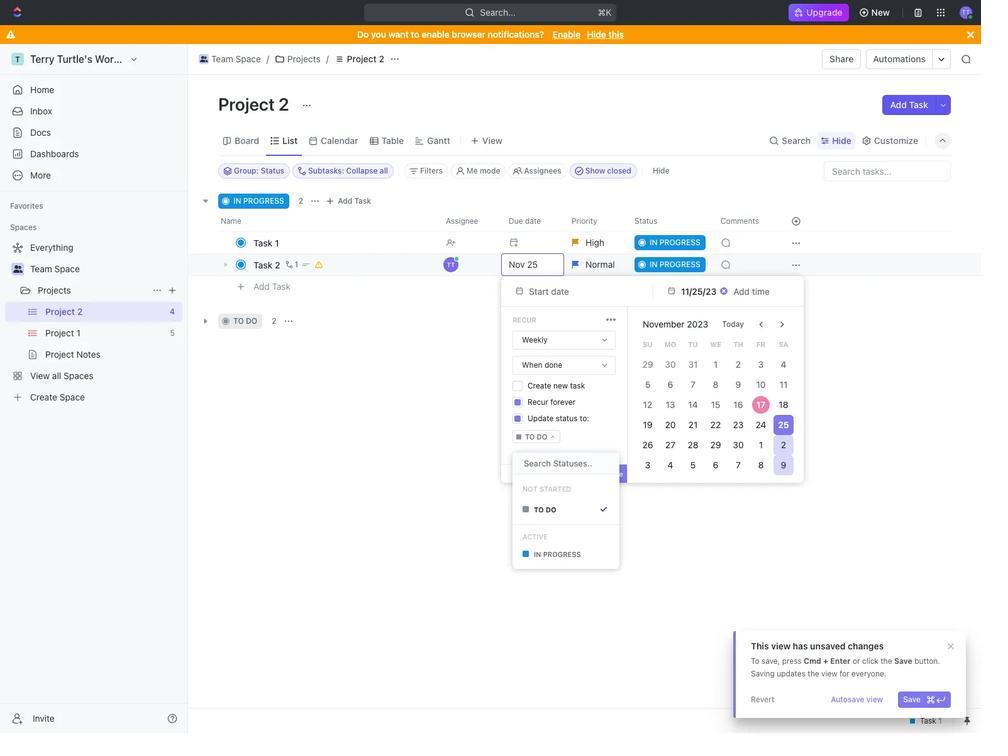 Task type: describe. For each thing, give the bounding box(es) containing it.
user group image inside 'team space' link
[[200, 56, 208, 62]]

or
[[853, 657, 860, 666]]

0 horizontal spatial in progress
[[233, 196, 284, 206]]

in inside button
[[534, 550, 541, 558]]

not started
[[523, 485, 571, 493]]

1 horizontal spatial team
[[211, 53, 233, 64]]

gantt link
[[425, 132, 450, 149]]

automations button
[[867, 50, 932, 69]]

+
[[823, 657, 829, 666]]

search button
[[766, 132, 815, 149]]

this
[[751, 641, 769, 652]]

customize button
[[858, 132, 922, 149]]

share
[[830, 53, 854, 64]]

today button
[[715, 315, 752, 335]]

1 vertical spatial add task
[[338, 196, 371, 206]]

Add time text field
[[734, 286, 771, 297]]

home link
[[5, 80, 182, 100]]

we
[[710, 340, 721, 348]]

assignees
[[524, 166, 562, 176]]

0 horizontal spatial in
[[233, 196, 241, 206]]

favorites button
[[5, 199, 48, 214]]

1 vertical spatial add
[[338, 196, 352, 206]]

do you want to enable browser notifications? enable hide this
[[357, 29, 624, 40]]

1 vertical spatial project
[[218, 94, 275, 114]]

2 horizontal spatial add task button
[[883, 95, 936, 115]]

this
[[609, 29, 624, 40]]

forever
[[551, 398, 576, 407]]

task down task 1
[[254, 259, 273, 270]]

enter
[[830, 657, 851, 666]]

0 vertical spatial save
[[607, 470, 623, 478]]

calendar
[[321, 135, 358, 146]]

started
[[540, 485, 571, 493]]

not
[[523, 485, 538, 493]]

0 vertical spatial to do
[[233, 316, 257, 326]]

update status to:
[[528, 414, 589, 423]]

new
[[872, 7, 890, 18]]

today
[[722, 320, 744, 329]]

0 vertical spatial do
[[246, 316, 257, 326]]

team space inside tree
[[30, 264, 80, 274]]

1 / from the left
[[267, 53, 269, 64]]

hide inside button
[[653, 166, 670, 176]]

tu
[[688, 340, 698, 348]]

revert
[[751, 695, 775, 705]]

press
[[782, 657, 802, 666]]

view for this
[[771, 641, 791, 652]]

to do inside dropdown button
[[525, 433, 547, 441]]

save button
[[898, 692, 951, 708]]

1 vertical spatial projects link
[[38, 281, 147, 301]]

1 horizontal spatial projects
[[287, 53, 321, 64]]

recur for recur forever
[[528, 398, 548, 407]]

notifications?
[[488, 29, 544, 40]]

2 / from the left
[[326, 53, 329, 64]]

unsaved
[[810, 641, 846, 652]]

2 up task 1 link
[[299, 196, 303, 206]]

list
[[283, 135, 298, 146]]

do
[[357, 29, 369, 40]]

for
[[840, 669, 850, 679]]

sa
[[779, 340, 789, 348]]

search
[[782, 135, 811, 146]]

upgrade
[[807, 7, 843, 18]]

button.
[[915, 657, 940, 666]]

you
[[371, 29, 386, 40]]

to do button
[[518, 501, 615, 518]]

share button
[[822, 49, 861, 69]]

list link
[[280, 132, 298, 149]]

favorites
[[10, 201, 43, 211]]

click
[[862, 657, 879, 666]]

save,
[[762, 657, 780, 666]]

new button
[[854, 3, 898, 23]]

create new task
[[528, 381, 585, 391]]

team space link inside tree
[[30, 259, 180, 279]]

autosave view
[[831, 695, 883, 705]]

0 vertical spatial project
[[347, 53, 377, 64]]

sidebar navigation
[[0, 44, 188, 733]]

saving
[[751, 669, 775, 679]]

0 vertical spatial 1
[[275, 237, 279, 248]]

add for the right the add task button
[[890, 99, 907, 110]]

0 vertical spatial hide
[[587, 29, 606, 40]]

in progress button
[[518, 545, 615, 563]]

gantt
[[427, 135, 450, 146]]

calendar link
[[318, 132, 358, 149]]

2 down you
[[379, 53, 384, 64]]

to:
[[580, 414, 589, 423]]

0 vertical spatial projects link
[[272, 52, 324, 67]]

projects inside sidebar navigation
[[38, 285, 71, 296]]

view for autosave
[[867, 695, 883, 705]]

table link
[[379, 132, 404, 149]]

invite
[[33, 713, 55, 724]]

create
[[528, 381, 551, 391]]

mo
[[665, 340, 676, 348]]

do inside button
[[546, 505, 557, 514]]

november 2023
[[643, 319, 708, 330]]

everyone.
[[852, 669, 887, 679]]

Start date text field
[[529, 286, 633, 297]]

in progress inside button
[[534, 550, 581, 558]]

task 1 link
[[250, 234, 436, 252]]

th
[[734, 340, 743, 348]]

active button
[[513, 525, 620, 542]]

2023
[[687, 319, 708, 330]]

hide inside dropdown button
[[832, 135, 852, 146]]

autosave
[[831, 695, 865, 705]]

0 horizontal spatial add task
[[254, 281, 291, 292]]

do inside dropdown button
[[537, 433, 547, 441]]

browser
[[452, 29, 486, 40]]

enable
[[553, 29, 581, 40]]

0 vertical spatial space
[[236, 53, 261, 64]]

1 vertical spatial add task button
[[323, 194, 376, 209]]

⌘k
[[598, 7, 612, 18]]

Due date text field
[[681, 286, 717, 297]]



Task type: vqa. For each thing, say whether or not it's contained in the screenshot.
Project to the left
yes



Task type: locate. For each thing, give the bounding box(es) containing it.
view
[[771, 641, 791, 652], [821, 669, 838, 679], [867, 695, 883, 705]]

active
[[523, 533, 548, 541]]

do down task 2
[[246, 316, 257, 326]]

add task down task 2
[[254, 281, 291, 292]]

1 vertical spatial in progress
[[534, 550, 581, 558]]

progress inside button
[[543, 550, 581, 558]]

2 vertical spatial do
[[546, 505, 557, 514]]

1 horizontal spatial view
[[821, 669, 838, 679]]

recur forever
[[528, 398, 576, 407]]

1 horizontal spatial team space link
[[196, 52, 264, 67]]

tree inside sidebar navigation
[[5, 238, 182, 408]]

autosave view button
[[826, 692, 888, 708]]

1 horizontal spatial add
[[338, 196, 352, 206]]

add task button down task 2
[[248, 279, 296, 294]]

2 vertical spatial hide
[[653, 166, 670, 176]]

1 horizontal spatial user group image
[[200, 56, 208, 62]]

0 horizontal spatial hide
[[587, 29, 606, 40]]

1 vertical spatial team space link
[[30, 259, 180, 279]]

task up the customize
[[909, 99, 928, 110]]

inbox
[[30, 106, 52, 116]]

dashboards
[[30, 148, 79, 159]]

2 vertical spatial add
[[254, 281, 270, 292]]

0 vertical spatial recur
[[513, 316, 536, 324]]

update
[[528, 414, 554, 423]]

team
[[211, 53, 233, 64], [30, 264, 52, 274]]

in down active
[[534, 550, 541, 558]]

2 horizontal spatial add
[[890, 99, 907, 110]]

su
[[643, 340, 653, 348]]

customize
[[874, 135, 918, 146]]

1 vertical spatial in
[[534, 550, 541, 558]]

save
[[607, 470, 623, 478], [894, 657, 913, 666], [903, 695, 921, 705]]

not started button
[[513, 480, 620, 498]]

task 2
[[254, 259, 280, 270]]

do
[[246, 316, 257, 326], [537, 433, 547, 441], [546, 505, 557, 514]]

0 horizontal spatial team space link
[[30, 259, 180, 279]]

0 horizontal spatial the
[[808, 669, 819, 679]]

has
[[793, 641, 808, 652]]

2 horizontal spatial hide
[[832, 135, 852, 146]]

cmd
[[804, 657, 821, 666]]

1 horizontal spatial hide
[[653, 166, 670, 176]]

0 vertical spatial add task button
[[883, 95, 936, 115]]

1 horizontal spatial add task
[[338, 196, 371, 206]]

0 horizontal spatial team
[[30, 264, 52, 274]]

0 vertical spatial user group image
[[200, 56, 208, 62]]

view inside autosave view button
[[867, 695, 883, 705]]

1 vertical spatial team space
[[30, 264, 80, 274]]

1 vertical spatial recur
[[528, 398, 548, 407]]

progress
[[243, 196, 284, 206], [543, 550, 581, 558]]

add
[[890, 99, 907, 110], [338, 196, 352, 206], [254, 281, 270, 292]]

1 horizontal spatial in progress
[[534, 550, 581, 558]]

1 vertical spatial progress
[[543, 550, 581, 558]]

to inside to do dropdown button
[[525, 433, 535, 441]]

1 vertical spatial view
[[821, 669, 838, 679]]

2 vertical spatial view
[[867, 695, 883, 705]]

save inside this view has unsaved changes to save, press cmd + enter or click the save button. saving updates the view for everyone.
[[894, 657, 913, 666]]

user group image
[[200, 56, 208, 62], [13, 265, 22, 273]]

1 vertical spatial team
[[30, 264, 52, 274]]

2 vertical spatial add task
[[254, 281, 291, 292]]

team inside sidebar navigation
[[30, 264, 52, 274]]

add down task 2
[[254, 281, 270, 292]]

0 vertical spatial progress
[[243, 196, 284, 206]]

0 horizontal spatial projects link
[[38, 281, 147, 301]]

1 button
[[283, 259, 300, 271]]

add task up the customize
[[890, 99, 928, 110]]

1 horizontal spatial /
[[326, 53, 329, 64]]

in progress up task 1
[[233, 196, 284, 206]]

add up the customize
[[890, 99, 907, 110]]

hide button
[[648, 164, 675, 179]]

1 vertical spatial to do
[[525, 433, 547, 441]]

project down the do
[[347, 53, 377, 64]]

0 vertical spatial add
[[890, 99, 907, 110]]

2 vertical spatial to do
[[534, 505, 557, 514]]

save right cancel
[[607, 470, 623, 478]]

0 horizontal spatial project 2
[[218, 94, 293, 114]]

1 horizontal spatial space
[[236, 53, 261, 64]]

0 vertical spatial project 2
[[347, 53, 384, 64]]

0 horizontal spatial view
[[771, 641, 791, 652]]

home
[[30, 84, 54, 95]]

2 horizontal spatial add task
[[890, 99, 928, 110]]

1 horizontal spatial project
[[347, 53, 377, 64]]

add task
[[890, 99, 928, 110], [338, 196, 371, 206], [254, 281, 291, 292]]

0 horizontal spatial space
[[54, 264, 80, 274]]

0 horizontal spatial progress
[[243, 196, 284, 206]]

Search Statuses... field
[[523, 458, 594, 469]]

upgrade link
[[789, 4, 849, 21]]

0 vertical spatial in progress
[[233, 196, 284, 206]]

0 horizontal spatial project
[[218, 94, 275, 114]]

1 vertical spatial do
[[537, 433, 547, 441]]

0 horizontal spatial /
[[267, 53, 269, 64]]

the down cmd
[[808, 669, 819, 679]]

1 horizontal spatial team space
[[211, 53, 261, 64]]

docs link
[[5, 123, 182, 143]]

project 2 down the do
[[347, 53, 384, 64]]

1 horizontal spatial projects link
[[272, 52, 324, 67]]

fr
[[757, 340, 766, 348]]

search...
[[480, 7, 516, 18]]

task
[[570, 381, 585, 391]]

task up task 1 link
[[354, 196, 371, 206]]

1 vertical spatial space
[[54, 264, 80, 274]]

status
[[556, 414, 578, 423]]

2 up list
[[279, 94, 289, 114]]

0 vertical spatial add task
[[890, 99, 928, 110]]

2 left 1 button
[[275, 259, 280, 270]]

to do down not started
[[534, 505, 557, 514]]

updates
[[777, 669, 806, 679]]

view down everyone.
[[867, 695, 883, 705]]

1 vertical spatial hide
[[832, 135, 852, 146]]

view down +
[[821, 669, 838, 679]]

to do down task 2
[[233, 316, 257, 326]]

0 horizontal spatial add
[[254, 281, 270, 292]]

spaces
[[10, 223, 37, 232]]

the right click
[[881, 657, 892, 666]]

add task button up task 1 link
[[323, 194, 376, 209]]

0 vertical spatial projects
[[287, 53, 321, 64]]

docs
[[30, 127, 51, 138]]

this view has unsaved changes to save, press cmd + enter or click the save button. saving updates the view for everyone.
[[751, 641, 940, 679]]

2 down task 2
[[272, 316, 276, 326]]

1 vertical spatial projects
[[38, 285, 71, 296]]

save inside button
[[903, 695, 921, 705]]

in progress down active button
[[534, 550, 581, 558]]

project up board
[[218, 94, 275, 114]]

in down "board" link
[[233, 196, 241, 206]]

to do inside button
[[534, 505, 557, 514]]

progress up task 1
[[243, 196, 284, 206]]

1 horizontal spatial project 2
[[347, 53, 384, 64]]

save down button.
[[903, 695, 921, 705]]

do down not started
[[546, 505, 557, 514]]

1 vertical spatial 1
[[295, 260, 298, 269]]

project 2
[[347, 53, 384, 64], [218, 94, 293, 114]]

1 horizontal spatial add task button
[[323, 194, 376, 209]]

add task up task 1 link
[[338, 196, 371, 206]]

0 vertical spatial team space
[[211, 53, 261, 64]]

add for bottommost the add task button
[[254, 281, 270, 292]]

recur for recur
[[513, 316, 536, 324]]

space
[[236, 53, 261, 64], [54, 264, 80, 274]]

1 horizontal spatial progress
[[543, 550, 581, 558]]

hide
[[587, 29, 606, 40], [832, 135, 852, 146], [653, 166, 670, 176]]

0 horizontal spatial add task button
[[248, 279, 296, 294]]

team space
[[211, 53, 261, 64], [30, 264, 80, 274]]

0 horizontal spatial 1
[[275, 237, 279, 248]]

1 vertical spatial project 2
[[218, 94, 293, 114]]

new
[[554, 381, 568, 391]]

recur
[[513, 316, 536, 324], [528, 398, 548, 407]]

to do down update
[[525, 433, 547, 441]]

0 vertical spatial the
[[881, 657, 892, 666]]

1 horizontal spatial the
[[881, 657, 892, 666]]

save left button.
[[894, 657, 913, 666]]

1 vertical spatial user group image
[[13, 265, 22, 273]]

space inside tree
[[54, 264, 80, 274]]

changes
[[848, 641, 884, 652]]

task up task 2
[[254, 237, 273, 248]]

tree
[[5, 238, 182, 408]]

to inside to do button
[[534, 505, 544, 514]]

1 right task 2
[[295, 260, 298, 269]]

in progress
[[233, 196, 284, 206], [534, 550, 581, 558]]

1 up task 2
[[275, 237, 279, 248]]

1 horizontal spatial in
[[534, 550, 541, 558]]

progress down active button
[[543, 550, 581, 558]]

board
[[235, 135, 259, 146]]

2 vertical spatial save
[[903, 695, 921, 705]]

2 vertical spatial add task button
[[248, 279, 296, 294]]

Search tasks... text field
[[825, 162, 950, 181]]

projects
[[287, 53, 321, 64], [38, 285, 71, 296]]

do down update
[[537, 433, 547, 441]]

0 vertical spatial view
[[771, 641, 791, 652]]

to
[[751, 657, 760, 666]]

cancel
[[574, 470, 597, 478]]

enable
[[422, 29, 450, 40]]

inbox link
[[5, 101, 182, 121]]

hide button
[[817, 132, 855, 149]]

want
[[389, 29, 409, 40]]

to do button
[[513, 430, 561, 443]]

1
[[275, 237, 279, 248], [295, 260, 298, 269]]

project 2 up board
[[218, 94, 293, 114]]

tree containing team space
[[5, 238, 182, 408]]

task down 1 button
[[272, 281, 291, 292]]

0 vertical spatial team
[[211, 53, 233, 64]]

project 2 link
[[331, 52, 387, 67]]

dashboards link
[[5, 144, 182, 164]]

0 horizontal spatial projects
[[38, 285, 71, 296]]

user group image inside tree
[[13, 265, 22, 273]]

1 vertical spatial the
[[808, 669, 819, 679]]

automations
[[873, 53, 926, 64]]

add up task 1 link
[[338, 196, 352, 206]]

project
[[347, 53, 377, 64], [218, 94, 275, 114]]

1 vertical spatial save
[[894, 657, 913, 666]]

1 inside button
[[295, 260, 298, 269]]

1 horizontal spatial 1
[[295, 260, 298, 269]]

0 horizontal spatial team space
[[30, 264, 80, 274]]

view up save,
[[771, 641, 791, 652]]

0 vertical spatial team space link
[[196, 52, 264, 67]]

november
[[643, 319, 685, 330]]

board link
[[232, 132, 259, 149]]

add task button up the customize
[[883, 95, 936, 115]]

2 horizontal spatial view
[[867, 695, 883, 705]]

0 vertical spatial in
[[233, 196, 241, 206]]

0 horizontal spatial user group image
[[13, 265, 22, 273]]

projects link
[[272, 52, 324, 67], [38, 281, 147, 301]]

task 1
[[254, 237, 279, 248]]



